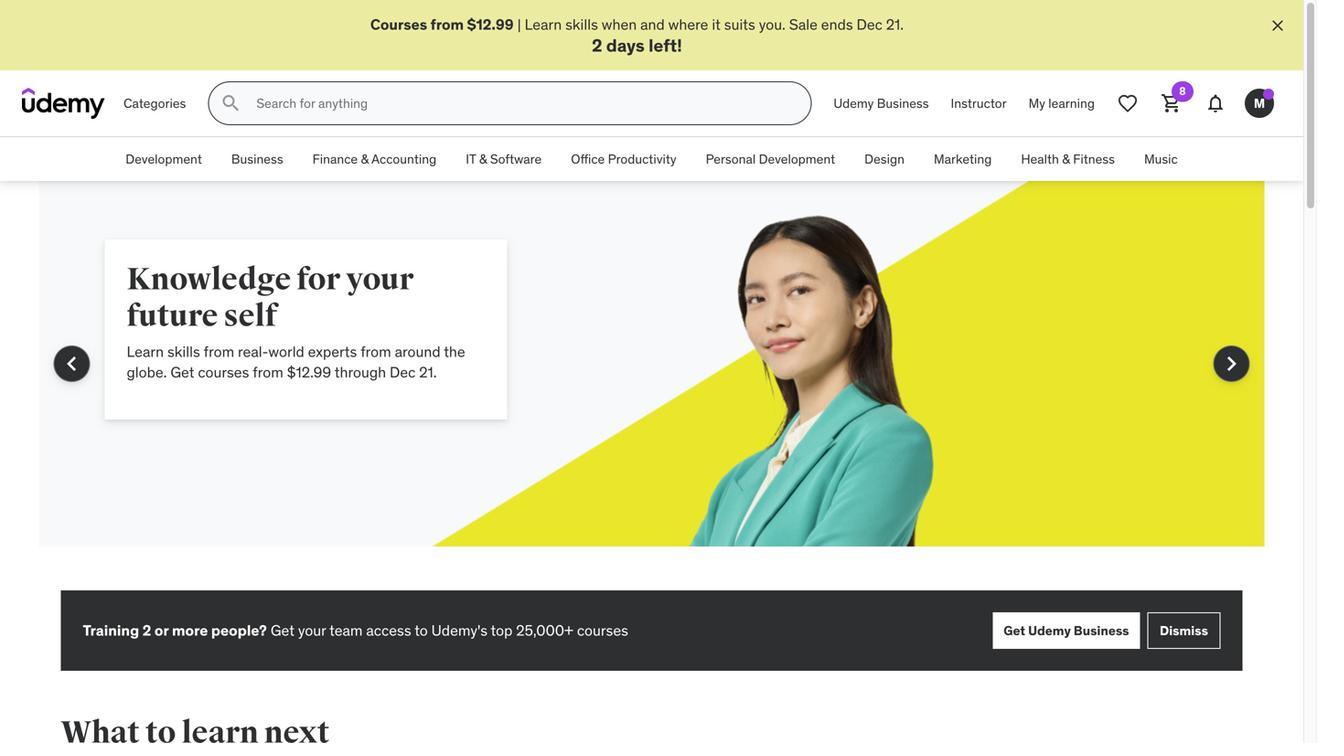 Task type: vqa. For each thing, say whether or not it's contained in the screenshot.
'You.'
yes



Task type: describe. For each thing, give the bounding box(es) containing it.
my
[[1029, 95, 1046, 112]]

udemy inside 'link'
[[834, 95, 874, 112]]

your inside knowledge for your future self learn skills from real-world experts from around the globe. get courses from $12.99 through dec 21.
[[346, 261, 414, 299]]

training 2 or more people? get your team access to udemy's top 25,000+ courses
[[83, 622, 628, 640]]

where
[[668, 15, 709, 34]]

m link
[[1238, 82, 1282, 126]]

categories button
[[113, 82, 197, 126]]

instructor link
[[940, 82, 1018, 126]]

design link
[[850, 137, 919, 181]]

office
[[571, 151, 605, 167]]

skills inside knowledge for your future self learn skills from real-world experts from around the globe. get courses from $12.99 through dec 21.
[[167, 343, 200, 362]]

music link
[[1130, 137, 1193, 181]]

business inside get udemy business link
[[1074, 623, 1129, 639]]

design
[[865, 151, 905, 167]]

through
[[335, 363, 386, 382]]

you.
[[759, 15, 786, 34]]

1 vertical spatial courses
[[577, 622, 628, 640]]

people?
[[211, 622, 267, 640]]

categories
[[124, 95, 186, 112]]

personal
[[706, 151, 756, 167]]

access
[[366, 622, 411, 640]]

Search for anything text field
[[253, 88, 789, 119]]

fitness
[[1073, 151, 1115, 167]]

marketing
[[934, 151, 992, 167]]

ends
[[821, 15, 853, 34]]

accounting
[[372, 151, 437, 167]]

get inside knowledge for your future self learn skills from real-world experts from around the globe. get courses from $12.99 through dec 21.
[[170, 363, 194, 382]]

finance & accounting link
[[298, 137, 451, 181]]

finance & accounting
[[313, 151, 437, 167]]

when
[[602, 15, 637, 34]]

$12.99 inside courses from $12.99 | learn skills when and where it suits you. sale ends dec 21. 2 days left!
[[467, 15, 514, 34]]

business link
[[217, 137, 298, 181]]

around
[[395, 343, 441, 362]]

experts
[[308, 343, 357, 362]]

business inside udemy business 'link'
[[877, 95, 929, 112]]

& for fitness
[[1062, 151, 1070, 167]]

next image
[[1217, 350, 1247, 379]]

shopping cart with 8 items image
[[1161, 93, 1183, 115]]

from up through
[[361, 343, 391, 362]]

get udemy business
[[1004, 623, 1129, 639]]

real-
[[238, 343, 268, 362]]

to
[[415, 622, 428, 640]]

it
[[712, 15, 721, 34]]

submit search image
[[220, 93, 242, 115]]

0 horizontal spatial your
[[298, 622, 326, 640]]

skills inside courses from $12.99 | learn skills when and where it suits you. sale ends dec 21. 2 days left!
[[566, 15, 598, 34]]

it & software link
[[451, 137, 556, 181]]

courses from $12.99 | learn skills when and where it suits you. sale ends dec 21. 2 days left!
[[370, 15, 904, 56]]

from down real-
[[253, 363, 283, 382]]

previous image
[[57, 350, 86, 379]]

25,000+
[[516, 622, 574, 640]]

|
[[517, 15, 521, 34]]

get udemy business link
[[993, 613, 1140, 650]]

8 link
[[1150, 82, 1194, 126]]

1 vertical spatial 2
[[142, 622, 151, 640]]

it
[[466, 151, 476, 167]]

my learning link
[[1018, 82, 1106, 126]]

days
[[606, 34, 645, 56]]



Task type: locate. For each thing, give the bounding box(es) containing it.
0 horizontal spatial get
[[170, 363, 194, 382]]

21. inside knowledge for your future self learn skills from real-world experts from around the globe. get courses from $12.99 through dec 21.
[[419, 363, 437, 382]]

0 vertical spatial udemy
[[834, 95, 874, 112]]

1 horizontal spatial &
[[479, 151, 487, 167]]

future
[[127, 298, 218, 335]]

the
[[444, 343, 465, 362]]

your right for
[[346, 261, 414, 299]]

0 horizontal spatial development
[[126, 151, 202, 167]]

1 horizontal spatial 21.
[[886, 15, 904, 34]]

0 vertical spatial skills
[[566, 15, 598, 34]]

1 vertical spatial learn
[[127, 343, 164, 362]]

self
[[224, 298, 277, 335]]

0 vertical spatial learn
[[525, 15, 562, 34]]

$12.99 down world
[[287, 363, 331, 382]]

3 & from the left
[[1062, 151, 1070, 167]]

globe.
[[127, 363, 167, 382]]

courses right 25,000+
[[577, 622, 628, 640]]

& for software
[[479, 151, 487, 167]]

or
[[155, 622, 169, 640]]

from inside courses from $12.99 | learn skills when and where it suits you. sale ends dec 21. 2 days left!
[[431, 15, 464, 34]]

wishlist image
[[1117, 93, 1139, 115]]

skills
[[566, 15, 598, 34], [167, 343, 200, 362]]

0 horizontal spatial 21.
[[419, 363, 437, 382]]

1 horizontal spatial dec
[[857, 15, 883, 34]]

business down submit search image
[[231, 151, 283, 167]]

1 vertical spatial dec
[[390, 363, 416, 382]]

you have alerts image
[[1263, 89, 1274, 100]]

2
[[592, 34, 602, 56], [142, 622, 151, 640]]

&
[[361, 151, 369, 167], [479, 151, 487, 167], [1062, 151, 1070, 167]]

2 left days
[[592, 34, 602, 56]]

courses
[[198, 363, 249, 382], [577, 622, 628, 640]]

marketing link
[[919, 137, 1007, 181]]

productivity
[[608, 151, 677, 167]]

0 horizontal spatial 2
[[142, 622, 151, 640]]

learn up the globe. on the left
[[127, 343, 164, 362]]

1 horizontal spatial $12.99
[[467, 15, 514, 34]]

8
[[1180, 84, 1186, 99]]

0 vertical spatial courses
[[198, 363, 249, 382]]

health & fitness
[[1021, 151, 1115, 167]]

office productivity link
[[556, 137, 691, 181]]

udemy business link
[[823, 82, 940, 126]]

knowledge
[[127, 261, 291, 299]]

health
[[1021, 151, 1059, 167]]

dismiss
[[1160, 623, 1209, 639]]

courses
[[370, 15, 427, 34]]

learning
[[1049, 95, 1095, 112]]

left!
[[649, 34, 682, 56]]

learn
[[525, 15, 562, 34], [127, 343, 164, 362]]

business up "design"
[[877, 95, 929, 112]]

dec down the around
[[390, 363, 416, 382]]

0 horizontal spatial courses
[[198, 363, 249, 382]]

skills down future
[[167, 343, 200, 362]]

0 vertical spatial $12.99
[[467, 15, 514, 34]]

it & software
[[466, 151, 542, 167]]

business inside business 'link'
[[231, 151, 283, 167]]

finance
[[313, 151, 358, 167]]

2 horizontal spatial get
[[1004, 623, 1026, 639]]

1 vertical spatial skills
[[167, 343, 200, 362]]

skills left when
[[566, 15, 598, 34]]

your left team
[[298, 622, 326, 640]]

1 development from the left
[[126, 151, 202, 167]]

dec inside courses from $12.99 | learn skills when and where it suits you. sale ends dec 21. 2 days left!
[[857, 15, 883, 34]]

0 vertical spatial business
[[877, 95, 929, 112]]

0 vertical spatial 2
[[592, 34, 602, 56]]

more
[[172, 622, 208, 640]]

1 vertical spatial your
[[298, 622, 326, 640]]

personal development link
[[691, 137, 850, 181]]

development down categories dropdown button
[[126, 151, 202, 167]]

team
[[329, 622, 363, 640]]

knowledge for your future self learn skills from real-world experts from around the globe. get courses from $12.99 through dec 21.
[[127, 261, 465, 382]]

udemy business
[[834, 95, 929, 112]]

suits
[[724, 15, 756, 34]]

dec inside knowledge for your future self learn skills from real-world experts from around the globe. get courses from $12.99 through dec 21.
[[390, 363, 416, 382]]

health & fitness link
[[1007, 137, 1130, 181]]

close image
[[1269, 16, 1287, 35]]

2 horizontal spatial business
[[1074, 623, 1129, 639]]

software
[[490, 151, 542, 167]]

training
[[83, 622, 139, 640]]

personal development
[[706, 151, 835, 167]]

from left real-
[[204, 343, 234, 362]]

courses down real-
[[198, 363, 249, 382]]

2 horizontal spatial &
[[1062, 151, 1070, 167]]

get
[[170, 363, 194, 382], [271, 622, 295, 640], [1004, 623, 1026, 639]]

1 horizontal spatial skills
[[566, 15, 598, 34]]

m
[[1254, 95, 1265, 111]]

0 vertical spatial 21.
[[886, 15, 904, 34]]

1 horizontal spatial your
[[346, 261, 414, 299]]

0 vertical spatial dec
[[857, 15, 883, 34]]

0 horizontal spatial dec
[[390, 363, 416, 382]]

& inside "link"
[[1062, 151, 1070, 167]]

development
[[126, 151, 202, 167], [759, 151, 835, 167]]

my learning
[[1029, 95, 1095, 112]]

courses inside knowledge for your future self learn skills from real-world experts from around the globe. get courses from $12.99 through dec 21.
[[198, 363, 249, 382]]

1 horizontal spatial development
[[759, 151, 835, 167]]

instructor
[[951, 95, 1007, 112]]

development link
[[111, 137, 217, 181]]

from
[[431, 15, 464, 34], [204, 343, 234, 362], [361, 343, 391, 362], [253, 363, 283, 382]]

from right courses
[[431, 15, 464, 34]]

1 vertical spatial 21.
[[419, 363, 437, 382]]

music
[[1144, 151, 1178, 167]]

development right personal
[[759, 151, 835, 167]]

1 horizontal spatial 2
[[592, 34, 602, 56]]

1 horizontal spatial learn
[[525, 15, 562, 34]]

0 horizontal spatial skills
[[167, 343, 200, 362]]

top
[[491, 622, 513, 640]]

sale
[[789, 15, 818, 34]]

2 left 'or'
[[142, 622, 151, 640]]

1 horizontal spatial get
[[271, 622, 295, 640]]

21. right ends
[[886, 15, 904, 34]]

2 & from the left
[[479, 151, 487, 167]]

1 horizontal spatial courses
[[577, 622, 628, 640]]

$12.99 inside knowledge for your future self learn skills from real-world experts from around the globe. get courses from $12.99 through dec 21.
[[287, 363, 331, 382]]

& right finance
[[361, 151, 369, 167]]

0 horizontal spatial udemy
[[834, 95, 874, 112]]

learn right |
[[525, 15, 562, 34]]

21. down the around
[[419, 363, 437, 382]]

office productivity
[[571, 151, 677, 167]]

and
[[641, 15, 665, 34]]

notifications image
[[1205, 93, 1227, 115]]

0 vertical spatial your
[[346, 261, 414, 299]]

dismiss button
[[1148, 613, 1221, 650]]

world
[[268, 343, 304, 362]]

for
[[297, 261, 340, 299]]

udemy's
[[431, 622, 488, 640]]

& right health
[[1062, 151, 1070, 167]]

1 & from the left
[[361, 151, 369, 167]]

your
[[346, 261, 414, 299], [298, 622, 326, 640]]

dec right ends
[[857, 15, 883, 34]]

1 vertical spatial business
[[231, 151, 283, 167]]

& for accounting
[[361, 151, 369, 167]]

0 horizontal spatial $12.99
[[287, 363, 331, 382]]

business left dismiss
[[1074, 623, 1129, 639]]

1 vertical spatial $12.99
[[287, 363, 331, 382]]

& right it
[[479, 151, 487, 167]]

udemy
[[834, 95, 874, 112], [1028, 623, 1071, 639]]

0 horizontal spatial business
[[231, 151, 283, 167]]

2 vertical spatial business
[[1074, 623, 1129, 639]]

dec
[[857, 15, 883, 34], [390, 363, 416, 382]]

udemy image
[[22, 88, 105, 119]]

learn inside knowledge for your future self learn skills from real-world experts from around the globe. get courses from $12.99 through dec 21.
[[127, 343, 164, 362]]

1 horizontal spatial udemy
[[1028, 623, 1071, 639]]

0 horizontal spatial learn
[[127, 343, 164, 362]]

1 horizontal spatial business
[[877, 95, 929, 112]]

$12.99 left |
[[467, 15, 514, 34]]

2 development from the left
[[759, 151, 835, 167]]

$12.99
[[467, 15, 514, 34], [287, 363, 331, 382]]

1 vertical spatial udemy
[[1028, 623, 1071, 639]]

learn inside courses from $12.99 | learn skills when and where it suits you. sale ends dec 21. 2 days left!
[[525, 15, 562, 34]]

2 inside courses from $12.99 | learn skills when and where it suits you. sale ends dec 21. 2 days left!
[[592, 34, 602, 56]]

carousel element
[[39, 181, 1265, 591]]

0 horizontal spatial &
[[361, 151, 369, 167]]

business
[[877, 95, 929, 112], [231, 151, 283, 167], [1074, 623, 1129, 639]]

21. inside courses from $12.99 | learn skills when and where it suits you. sale ends dec 21. 2 days left!
[[886, 15, 904, 34]]

21.
[[886, 15, 904, 34], [419, 363, 437, 382]]



